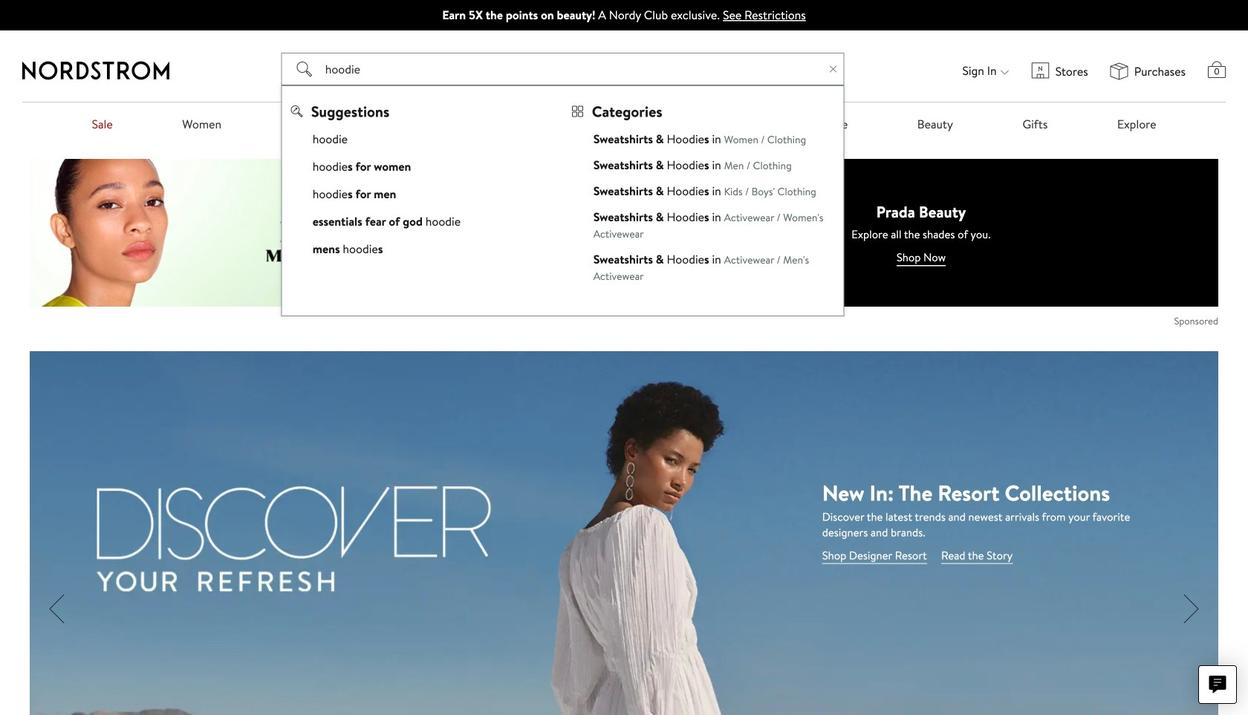 Task type: describe. For each thing, give the bounding box(es) containing it.
next slide image
[[1176, 587, 1207, 632]]

advertisement element
[[30, 159, 1219, 328]]

large search trending medium image
[[291, 106, 303, 117]]

Search for products or brands search field
[[320, 54, 823, 85]]



Task type: locate. For each thing, give the bounding box(es) containing it.
nordstrom logo element
[[22, 61, 169, 80]]

large clear image
[[829, 65, 838, 74]]

live chat image
[[1209, 676, 1227, 694]]

previous slide image
[[42, 587, 72, 632]]

Search search field
[[281, 53, 845, 86]]

large category image
[[572, 106, 584, 117]]



Task type: vqa. For each thing, say whether or not it's contained in the screenshot.
password field
no



